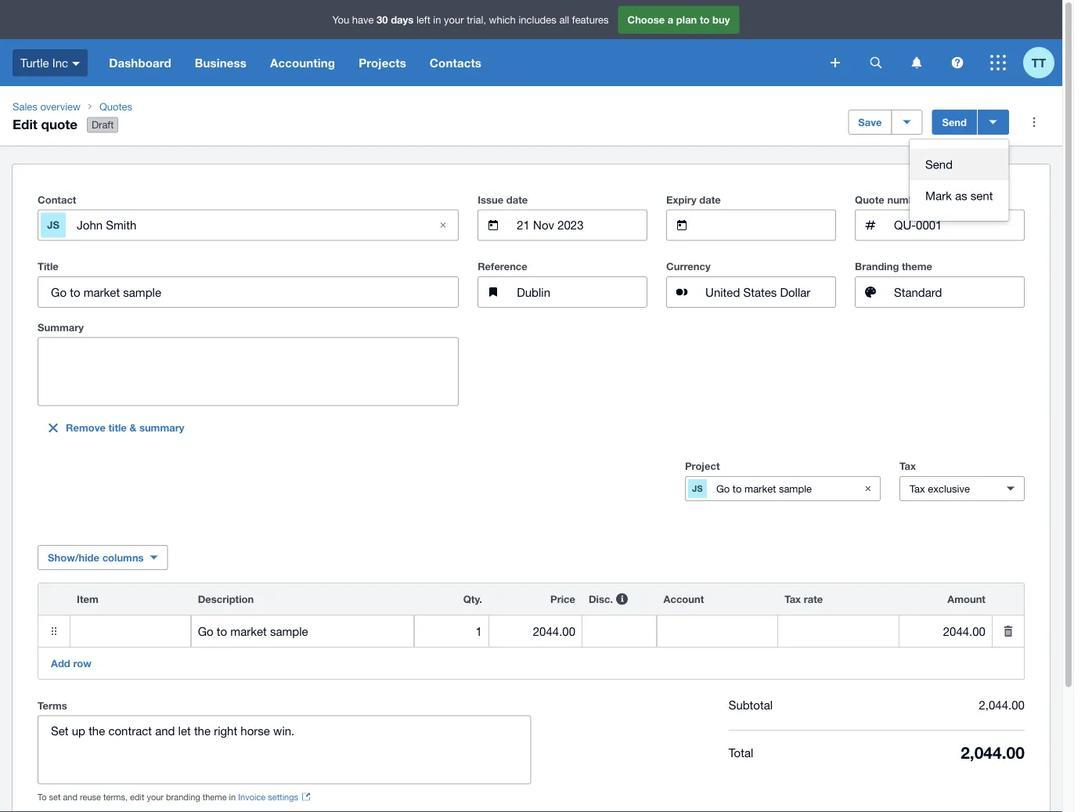 Task type: locate. For each thing, give the bounding box(es) containing it.
title
[[108, 422, 127, 434]]

30
[[377, 14, 388, 26]]

Qty. field
[[415, 616, 489, 647]]

edit
[[130, 792, 144, 802]]

branding
[[166, 792, 200, 802]]

tax for tax rate
[[785, 593, 801, 605]]

days
[[391, 14, 414, 26]]

1 vertical spatial tax
[[910, 483, 926, 495]]

in right left
[[433, 14, 441, 26]]

show/hide
[[48, 551, 100, 564]]

1 horizontal spatial svg image
[[952, 57, 964, 69]]

1 date from the left
[[507, 193, 528, 206]]

1 vertical spatial theme
[[203, 792, 227, 802]]

edit
[[13, 116, 37, 132]]

js for contact
[[47, 219, 59, 231]]

dashboard link
[[97, 39, 183, 86]]

number
[[888, 193, 925, 206]]

in inside banner
[[433, 14, 441, 26]]

tax exclusive button
[[900, 476, 1025, 501]]

in
[[433, 14, 441, 26], [229, 792, 236, 802]]

0 horizontal spatial theme
[[203, 792, 227, 802]]

your right edit
[[147, 792, 164, 802]]

plan
[[677, 14, 697, 26]]

1 vertical spatial send button
[[910, 149, 1009, 180]]

send
[[943, 116, 967, 128], [926, 157, 953, 171]]

in left invoice
[[229, 792, 236, 802]]

account
[[664, 593, 704, 605]]

your for in
[[444, 14, 464, 26]]

2,044.00 for subtotal
[[980, 698, 1025, 712]]

0 vertical spatial js
[[47, 219, 59, 231]]

1 vertical spatial in
[[229, 792, 236, 802]]

expiry date
[[667, 193, 721, 206]]

0 vertical spatial tax
[[900, 460, 916, 472]]

inc
[[52, 56, 68, 70]]

0 horizontal spatial date
[[507, 193, 528, 206]]

add row
[[51, 657, 92, 669]]

svg image
[[991, 55, 1007, 71], [871, 57, 882, 69], [912, 57, 922, 69], [72, 62, 80, 66]]

group
[[910, 139, 1009, 221]]

Terms text field
[[38, 716, 531, 784]]

save
[[859, 116, 882, 128]]

accounting button
[[259, 39, 347, 86]]

theme
[[902, 260, 933, 273], [203, 792, 227, 802]]

remove row image
[[993, 616, 1025, 647]]

date
[[507, 193, 528, 206], [700, 193, 721, 206]]

show/hide columns
[[48, 551, 144, 564]]

0 horizontal spatial svg image
[[831, 58, 841, 67]]

1 horizontal spatial date
[[700, 193, 721, 206]]

issue date
[[478, 193, 528, 206]]

tax left the exclusive on the bottom of page
[[910, 483, 926, 495]]

clear image
[[853, 473, 884, 504]]

1 vertical spatial js
[[693, 484, 703, 494]]

business
[[195, 56, 247, 70]]

line items element
[[38, 583, 1025, 680]]

turtle
[[20, 56, 49, 70]]

0 horizontal spatial your
[[147, 792, 164, 802]]

Branding theme field
[[893, 277, 1025, 307]]

business button
[[183, 39, 259, 86]]

Summary text field
[[38, 338, 458, 405]]

drag handle image
[[38, 616, 70, 647]]

js
[[47, 219, 59, 231], [693, 484, 703, 494]]

tax inside tax exclusive popup button
[[910, 483, 926, 495]]

tt button
[[1024, 39, 1063, 86]]

currency
[[667, 260, 711, 273]]

date right issue
[[507, 193, 528, 206]]

add row button
[[42, 651, 101, 676]]

overflow menu image
[[1019, 107, 1051, 138]]

1 horizontal spatial your
[[444, 14, 464, 26]]

your for edit
[[147, 792, 164, 802]]

banner
[[0, 0, 1063, 86]]

js down contact
[[47, 219, 59, 231]]

0 vertical spatial send
[[943, 116, 967, 128]]

sent
[[971, 189, 994, 203]]

price
[[551, 593, 576, 605]]

to
[[700, 14, 710, 26]]

summary
[[38, 321, 84, 333]]

tax left rate
[[785, 593, 801, 605]]

1 horizontal spatial js
[[693, 484, 703, 494]]

0 vertical spatial 2,044.00
[[980, 698, 1025, 712]]

you
[[333, 14, 350, 26]]

0 horizontal spatial js
[[47, 219, 59, 231]]

1 vertical spatial send
[[926, 157, 953, 171]]

send up mark at the top right of page
[[926, 157, 953, 171]]

0 horizontal spatial in
[[229, 792, 236, 802]]

your
[[444, 14, 464, 26], [147, 792, 164, 802]]

contacts
[[430, 56, 482, 70]]

svg image
[[952, 57, 964, 69], [831, 58, 841, 67]]

tax inside line items element
[[785, 593, 801, 605]]

Description text field
[[192, 616, 414, 647]]

send button
[[933, 110, 978, 135], [910, 149, 1009, 180]]

description
[[198, 593, 254, 605]]

expiry
[[667, 193, 697, 206]]

1 vertical spatial your
[[147, 792, 164, 802]]

Account field
[[658, 616, 778, 647]]

to set and reuse terms, edit your branding theme in invoice settings
[[38, 792, 298, 802]]

2 date from the left
[[700, 193, 721, 206]]

Price field
[[489, 616, 582, 647]]

tax for tax exclusive
[[910, 483, 926, 495]]

sales
[[13, 100, 37, 112]]

buy
[[713, 14, 730, 26]]

terms,
[[103, 792, 128, 802]]

1 horizontal spatial theme
[[902, 260, 933, 273]]

0 vertical spatial in
[[433, 14, 441, 26]]

1 horizontal spatial in
[[433, 14, 441, 26]]

tax rate
[[785, 593, 824, 605]]

0 vertical spatial your
[[444, 14, 464, 26]]

send up mark as sent at the right of page
[[943, 116, 967, 128]]

2 vertical spatial tax
[[785, 593, 801, 605]]

and
[[63, 792, 78, 802]]

1 vertical spatial 2,044.00
[[961, 743, 1025, 763]]

all
[[560, 14, 570, 26]]

your left trial,
[[444, 14, 464, 26]]

features
[[572, 14, 609, 26]]

date for expiry date
[[700, 193, 721, 206]]

Project field
[[715, 476, 851, 502]]

tax for tax
[[900, 460, 916, 472]]

list box
[[910, 139, 1009, 221]]

navigation
[[97, 39, 820, 86]]

date right expiry
[[700, 193, 721, 206]]

Issue date field
[[516, 210, 647, 240]]

item
[[77, 593, 98, 605]]

tax up tax exclusive
[[900, 460, 916, 472]]

send inside group
[[926, 157, 953, 171]]

0 vertical spatial theme
[[902, 260, 933, 273]]

project
[[685, 460, 720, 472]]

js down project
[[693, 484, 703, 494]]



Task type: describe. For each thing, give the bounding box(es) containing it.
total
[[729, 746, 754, 759]]

subtotal
[[729, 698, 773, 712]]

amount
[[948, 593, 986, 605]]

mark as sent button
[[910, 180, 1009, 212]]

settings
[[268, 792, 298, 802]]

quotes link
[[93, 99, 139, 114]]

mark as sent
[[926, 189, 994, 203]]

tt
[[1032, 56, 1047, 70]]

Reference text field
[[516, 277, 647, 307]]

quote
[[41, 116, 78, 132]]

contacts button
[[418, 39, 494, 86]]

projects button
[[347, 39, 418, 86]]

invoice settings link
[[238, 791, 311, 803]]

Quote number text field
[[893, 210, 1025, 240]]

trial,
[[467, 14, 486, 26]]

a
[[668, 14, 674, 26]]

date for issue date
[[507, 193, 528, 206]]

draft
[[92, 119, 114, 131]]

save button
[[849, 110, 893, 135]]

quote number
[[855, 193, 925, 206]]

remove title & summary
[[66, 422, 184, 434]]

reuse
[[80, 792, 101, 802]]

dashboard
[[109, 56, 171, 70]]

choose
[[628, 14, 665, 26]]

remove title & summary button
[[38, 416, 194, 441]]

which
[[489, 14, 516, 26]]

navigation containing dashboard
[[97, 39, 820, 86]]

have
[[352, 14, 374, 26]]

turtle inc button
[[0, 39, 97, 86]]

as
[[956, 189, 968, 203]]

Contact field
[[75, 210, 422, 240]]

turtle inc
[[20, 56, 68, 70]]

banner containing dashboard
[[0, 0, 1063, 86]]

invoice
[[238, 792, 266, 802]]

list box containing send
[[910, 139, 1009, 221]]

issue
[[478, 193, 504, 206]]

&
[[130, 422, 137, 434]]

svg image inside 'turtle inc' popup button
[[72, 62, 80, 66]]

overview
[[40, 100, 81, 112]]

Title field
[[38, 277, 458, 307]]

quote
[[855, 193, 885, 206]]

set
[[49, 792, 61, 802]]

reference
[[478, 260, 528, 273]]

mark
[[926, 189, 953, 203]]

js for project
[[693, 484, 703, 494]]

0 vertical spatial send button
[[933, 110, 978, 135]]

show/hide columns button
[[38, 545, 168, 570]]

exclusive
[[929, 483, 971, 495]]

branding theme
[[855, 260, 933, 273]]

2,044.00 for total
[[961, 743, 1025, 763]]

sales overview link
[[6, 99, 87, 114]]

remove
[[66, 422, 106, 434]]

columns
[[102, 551, 144, 564]]

to
[[38, 792, 47, 802]]

group containing send
[[910, 139, 1009, 221]]

quotes
[[99, 100, 132, 112]]

row
[[73, 657, 92, 669]]

Amount field
[[900, 616, 992, 647]]

choose a plan to buy
[[628, 14, 730, 26]]

accounting
[[270, 56, 335, 70]]

Expiry date field
[[704, 210, 836, 240]]

branding
[[855, 260, 900, 273]]

qty.
[[464, 593, 482, 605]]

includes
[[519, 14, 557, 26]]

disc.
[[589, 593, 613, 605]]

Currency field
[[704, 277, 836, 307]]

terms
[[38, 700, 67, 712]]

left
[[417, 14, 431, 26]]

projects
[[359, 56, 406, 70]]

Disc. field
[[583, 616, 657, 647]]

Tax rate field
[[779, 616, 899, 647]]

Item field
[[71, 616, 191, 647]]

tax exclusive
[[910, 483, 971, 495]]

rate
[[804, 593, 824, 605]]

edit quote
[[13, 116, 78, 132]]

summary
[[139, 422, 184, 434]]

contact
[[38, 193, 76, 206]]

you have 30 days left in your trial, which includes all features
[[333, 14, 609, 26]]

title
[[38, 260, 59, 273]]

add
[[51, 657, 70, 669]]



Task type: vqa. For each thing, say whether or not it's contained in the screenshot.
Qty. field
yes



